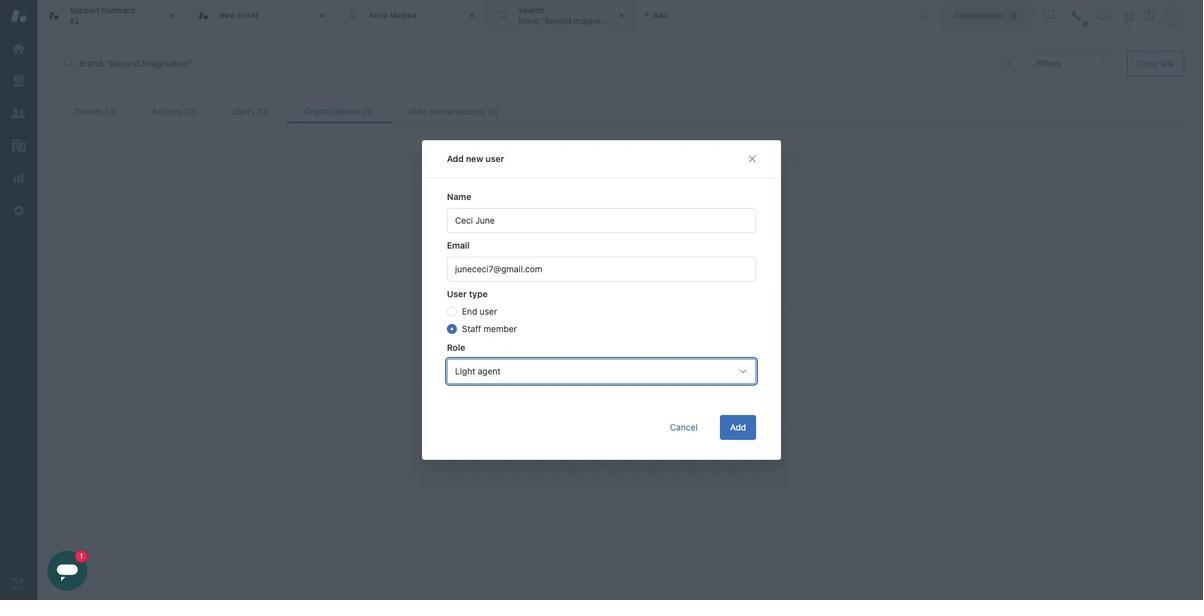 Task type: describe. For each thing, give the bounding box(es) containing it.
anna medina tab
[[337, 0, 486, 31]]

search
[[519, 6, 544, 15]]

support outreach #2
[[70, 6, 136, 25]]

new ticket tab
[[187, 0, 337, 31]]

reporting image
[[11, 170, 27, 186]]

type
[[469, 289, 488, 299]]

articles (0)
[[152, 106, 197, 117]]

new inside dialog
[[466, 153, 483, 164]]

main element
[[0, 0, 37, 601]]

link
[[1161, 58, 1175, 69]]

add for add new user
[[447, 153, 464, 164]]

one
[[680, 256, 695, 267]]

(0) for articles (0)
[[185, 106, 197, 117]]

agent
[[478, 366, 501, 377]]

tab list containing tickets (3)
[[56, 99, 1185, 124]]

admin image
[[11, 203, 27, 219]]

users (0)
[[231, 106, 269, 117]]

anna medina
[[369, 10, 417, 20]]

(0) inside the "side conversations (0)" tab
[[487, 106, 499, 117]]

tab containing support outreach
[[37, 0, 187, 31]]

light agent
[[455, 366, 501, 377]]

imagination"
[[574, 16, 618, 25]]

member
[[484, 324, 517, 334]]

copy link
[[1138, 58, 1175, 69]]

copy link button
[[1128, 51, 1185, 76]]

organizations image
[[11, 138, 27, 154]]

new
[[220, 10, 236, 20]]

articles
[[152, 106, 182, 117]]

side conversations (0) tab
[[391, 99, 517, 123]]

medina
[[390, 10, 417, 20]]

organizations (0) tab
[[286, 99, 391, 123]]

close image for outreach
[[167, 9, 179, 22]]

or
[[623, 256, 631, 267]]

1 vertical spatial new
[[662, 256, 678, 267]]

role
[[447, 342, 465, 353]]

articles (0) tab
[[134, 99, 214, 123]]

organizations
[[304, 106, 360, 117]]

clear search image
[[1004, 59, 1014, 69]]

ticket
[[238, 10, 259, 20]]

user
[[447, 289, 467, 299]]

Email field
[[447, 257, 756, 282]]

conversations
[[429, 106, 485, 117]]

your
[[573, 256, 591, 267]]

Name field
[[447, 208, 756, 233]]

anna
[[369, 10, 388, 20]]

close modal image
[[748, 154, 758, 164]]

brand:"beyond
[[519, 16, 572, 25]]

end user
[[462, 306, 497, 317]]

add new user dialog
[[422, 140, 781, 460]]

zendesk image
[[11, 576, 27, 592]]

zendesk support image
[[11, 8, 27, 24]]

(0) for organizations (0)
[[362, 106, 374, 117]]

email
[[447, 240, 470, 251]]

(0) for users (0)
[[257, 106, 269, 117]]

light agent button
[[447, 359, 756, 384]]

outreach
[[102, 6, 136, 15]]

add button
[[720, 415, 756, 440]]

a
[[654, 256, 659, 267]]

close image for brand:"beyond
[[616, 9, 628, 22]]



Task type: locate. For each thing, give the bounding box(es) containing it.
(0) inside organizations (0) tab
[[362, 106, 374, 117]]

new right a
[[662, 256, 678, 267]]

0 horizontal spatial tab
[[37, 0, 187, 31]]

0 horizontal spatial close image
[[167, 9, 179, 22]]

(0) right organizations
[[362, 106, 374, 117]]

search brand:"beyond imagination"
[[519, 6, 618, 25]]

close image
[[466, 9, 478, 22]]

adjust
[[546, 256, 571, 267]]

views image
[[11, 73, 27, 89]]

4 (0) from the left
[[487, 106, 499, 117]]

0 horizontal spatial add
[[447, 153, 464, 164]]

conversations
[[955, 10, 1005, 20]]

1 (0) from the left
[[185, 106, 197, 117]]

get help image
[[1144, 10, 1155, 21]]

(0) right conversations
[[487, 106, 499, 117]]

#2
[[70, 16, 79, 25]]

add right cancel
[[730, 422, 746, 433]]

user type
[[447, 289, 488, 299]]

users (0) tab
[[214, 99, 286, 123]]

tickets (3)
[[74, 106, 117, 117]]

staff member
[[462, 324, 517, 334]]

end
[[462, 306, 477, 317]]

start
[[633, 256, 652, 267]]

add inside button
[[730, 422, 746, 433]]

light
[[455, 366, 476, 377]]

tab containing search
[[486, 0, 636, 31]]

new
[[466, 153, 483, 164], [662, 256, 678, 267]]

add
[[447, 153, 464, 164], [730, 422, 746, 433]]

tickets (3) tab
[[56, 99, 134, 123]]

add for add
[[730, 422, 746, 433]]

tab list
[[56, 99, 1185, 124]]

(3)
[[105, 106, 117, 117]]

2 close image from the left
[[316, 9, 329, 22]]

1 tab from the left
[[37, 0, 187, 31]]

cancel
[[670, 422, 698, 433]]

3 (0) from the left
[[362, 106, 374, 117]]

add up name
[[447, 153, 464, 164]]

tab
[[37, 0, 187, 31], [486, 0, 636, 31]]

user
[[486, 153, 504, 164], [480, 306, 497, 317]]

search
[[593, 256, 620, 267]]

side conversations (0)
[[409, 106, 499, 117]]

customers image
[[11, 105, 27, 122]]

users
[[231, 106, 255, 117]]

0 vertical spatial user
[[486, 153, 504, 164]]

get started image
[[11, 41, 27, 57]]

adjust your search or start a new one
[[546, 256, 695, 267]]

(0)
[[185, 106, 197, 117], [257, 106, 269, 117], [362, 106, 374, 117], [487, 106, 499, 117]]

1 close image from the left
[[167, 9, 179, 22]]

(0) inside 'users (0)' tab
[[257, 106, 269, 117]]

0 vertical spatial new
[[466, 153, 483, 164]]

cancel button
[[660, 415, 708, 440]]

1 vertical spatial user
[[480, 306, 497, 317]]

(0) right articles
[[185, 106, 197, 117]]

close image inside new ticket tab
[[316, 9, 329, 22]]

organizations (0)
[[304, 106, 374, 117]]

0 horizontal spatial new
[[466, 153, 483, 164]]

2 (0) from the left
[[257, 106, 269, 117]]

1 horizontal spatial add
[[730, 422, 746, 433]]

tabs tab list
[[37, 0, 906, 31]]

close image
[[167, 9, 179, 22], [316, 9, 329, 22], [616, 9, 628, 22]]

Search: text field
[[79, 58, 1013, 69]]

support
[[70, 6, 100, 15]]

new ticket
[[220, 10, 259, 20]]

copy
[[1138, 58, 1159, 69]]

0 vertical spatial add
[[447, 153, 464, 164]]

(0) inside articles (0) tab
[[185, 106, 197, 117]]

3 close image from the left
[[616, 9, 628, 22]]

2 horizontal spatial close image
[[616, 9, 628, 22]]

conversations button
[[941, 5, 1033, 25]]

(0) right users
[[257, 106, 269, 117]]

1 horizontal spatial close image
[[316, 9, 329, 22]]

1 horizontal spatial new
[[662, 256, 678, 267]]

add new user
[[447, 153, 504, 164]]

tickets
[[74, 106, 103, 117]]

new up name
[[466, 153, 483, 164]]

2 tab from the left
[[486, 0, 636, 31]]

name
[[447, 191, 472, 202]]

staff
[[462, 324, 482, 334]]

side
[[409, 106, 427, 117]]

zendesk products image
[[1125, 12, 1134, 21]]

1 horizontal spatial tab
[[486, 0, 636, 31]]

1 vertical spatial add
[[730, 422, 746, 433]]



Task type: vqa. For each thing, say whether or not it's contained in the screenshot.
bots link
no



